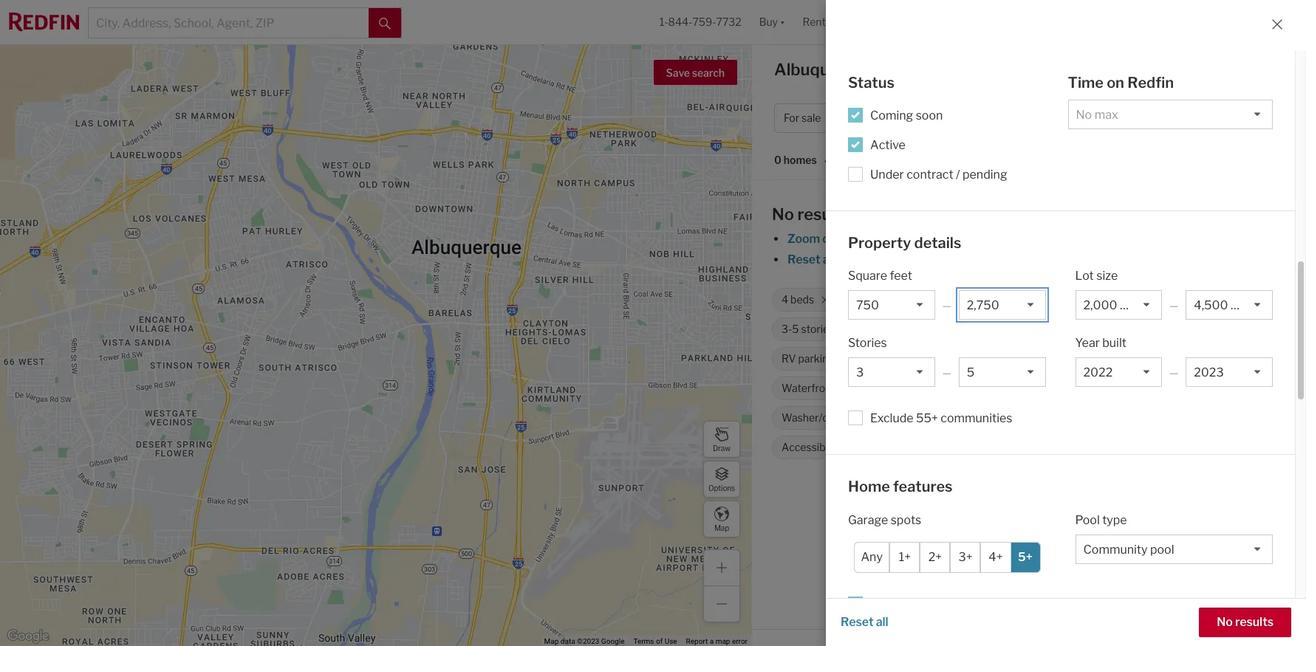 Task type: vqa. For each thing, say whether or not it's contained in the screenshot.
leftmost the get
no



Task type: locate. For each thing, give the bounding box(es) containing it.
home type
[[934, 112, 987, 124]]

year built
[[1075, 336, 1127, 350]]

1 vertical spatial 4
[[782, 294, 788, 306]]

communities
[[941, 412, 1013, 426]]

1 vertical spatial type
[[1103, 513, 1127, 527]]

primary
[[1075, 353, 1113, 365]]

filters up square
[[838, 253, 871, 267]]

/
[[1054, 112, 1058, 124], [956, 167, 960, 181]]

type right pool
[[1103, 513, 1127, 527]]

2023
[[928, 323, 954, 336]]

report a map error
[[686, 638, 748, 646]]

recommended button
[[859, 153, 948, 167]]

4+ left '5+' radio
[[989, 550, 1003, 565]]

no results
[[772, 205, 851, 224], [1217, 616, 1274, 630]]

results inside button
[[1235, 616, 1274, 630]]

error
[[732, 638, 748, 646]]

1 horizontal spatial redfin
[[1128, 74, 1174, 92]]

save search
[[666, 67, 725, 79]]

0 horizontal spatial home
[[848, 478, 890, 496]]

1 vertical spatial /
[[956, 167, 960, 181]]

0 vertical spatial type
[[965, 112, 987, 124]]

0 horizontal spatial no results
[[772, 205, 851, 224]]

homes
[[913, 60, 967, 79]]

1 horizontal spatial results
[[1235, 616, 1274, 630]]

1 horizontal spatial no
[[1217, 616, 1233, 630]]

1 vertical spatial spots
[[891, 513, 922, 527]]

market insights link
[[1122, 48, 1210, 81]]

map down options
[[714, 524, 729, 532]]

out
[[823, 232, 841, 246]]

type inside button
[[965, 112, 987, 124]]

1 horizontal spatial ft.
[[1166, 294, 1176, 306]]

all down out
[[823, 253, 835, 267]]

0 vertical spatial redfin
[[1128, 74, 1174, 92]]

reset down include on the right bottom
[[841, 616, 874, 630]]

1 horizontal spatial filters
[[997, 253, 1029, 267]]

option group
[[854, 542, 1041, 573]]

1 vertical spatial parking
[[919, 441, 955, 454]]

Any radio
[[854, 542, 890, 573]]

1 horizontal spatial of
[[956, 253, 967, 267]]

0 horizontal spatial filters
[[838, 253, 871, 267]]

— down the main at the bottom right of the page
[[1170, 366, 1179, 379]]

map for map
[[714, 524, 729, 532]]

0 horizontal spatial ft.
[[1005, 294, 1015, 306]]

parking for rv
[[798, 353, 835, 365]]

ft. left "remove 750-2,750 sq. ft." image
[[1005, 294, 1015, 306]]

0 vertical spatial parking
[[798, 353, 835, 365]]

homes right 0
[[784, 154, 817, 167]]

parking right rv
[[798, 353, 835, 365]]

reset all button
[[841, 608, 889, 638]]

all inside reset all button
[[876, 616, 889, 630]]

— up pool
[[1170, 299, 1179, 312]]

0 vertical spatial of
[[956, 253, 967, 267]]

2,750
[[959, 294, 987, 306]]

5+ radio
[[1010, 542, 1041, 573]]

1 horizontal spatial sq.
[[1088, 294, 1102, 306]]

4
[[1030, 112, 1037, 124], [782, 294, 788, 306]]

remove 2,000 sq. ft.-4,500 sq. ft. lot image
[[1202, 296, 1211, 304]]

home for home type
[[934, 112, 963, 124]]

0 horizontal spatial on
[[1107, 74, 1125, 92]]

homes
[[784, 154, 817, 167], [1135, 253, 1173, 267]]

1 horizontal spatial parking
[[919, 441, 955, 454]]

0 horizontal spatial type
[[965, 112, 987, 124]]

primary bedroom on main
[[1075, 353, 1200, 365]]

remove built 2022-2023 image
[[963, 325, 972, 334]]

0 vertical spatial homes
[[784, 154, 817, 167]]

— up 2023
[[943, 299, 952, 312]]

uppers
[[1023, 323, 1057, 336]]

1 filters from the left
[[838, 253, 871, 267]]

type for pool type
[[1103, 513, 1127, 527]]

all
[[823, 253, 835, 267], [876, 616, 889, 630]]

0 horizontal spatial 5+
[[904, 441, 916, 454]]

ft.-
[[1104, 294, 1118, 306]]

1 horizontal spatial 4
[[1030, 112, 1037, 124]]

home for home features
[[848, 478, 890, 496]]

5+ right 4+ option
[[1018, 550, 1033, 565]]

remove washer/dryer hookup image
[[895, 414, 904, 423]]

sq. right 2,750
[[989, 294, 1003, 306]]

0 horizontal spatial parking
[[798, 353, 835, 365]]

draw
[[713, 444, 731, 453]]

1 vertical spatial homes
[[1135, 253, 1173, 267]]

1 horizontal spatial no results
[[1217, 616, 1274, 630]]

0 vertical spatial 4+
[[1060, 112, 1073, 124]]

1 vertical spatial 4+
[[853, 294, 866, 306]]

1 ft. from the left
[[1005, 294, 1015, 306]]

terms of use
[[634, 638, 677, 646]]

0 vertical spatial 4
[[1030, 112, 1037, 124]]

0 horizontal spatial all
[[823, 253, 835, 267]]

map region
[[0, 0, 824, 647]]

0 horizontal spatial 4+
[[853, 294, 866, 306]]

1 horizontal spatial 5+
[[1018, 550, 1033, 565]]

0 horizontal spatial reset
[[788, 253, 821, 267]]

4 left beds on the top right
[[782, 294, 788, 306]]

/ for 4+
[[1054, 112, 1058, 124]]

coming soon
[[870, 108, 943, 122]]

remove basement image
[[932, 384, 941, 393]]

remove air conditioning image
[[959, 355, 968, 364]]

0 vertical spatial home
[[934, 112, 963, 124]]

for
[[784, 112, 800, 124]]

1 vertical spatial reset
[[841, 616, 874, 630]]

1 horizontal spatial type
[[1103, 513, 1127, 527]]

0 horizontal spatial 4
[[782, 294, 788, 306]]

:
[[857, 154, 859, 167]]

4+ radio
[[981, 542, 1011, 573]]

map button
[[703, 501, 740, 538]]

1 horizontal spatial map
[[714, 524, 729, 532]]

/ inside button
[[1054, 112, 1058, 124]]

0 vertical spatial on
[[1107, 74, 1125, 92]]

1 vertical spatial map
[[544, 638, 559, 646]]

options button
[[703, 461, 740, 498]]

0 horizontal spatial map
[[544, 638, 559, 646]]

remove waterfront image
[[843, 384, 852, 393]]

filters right your
[[997, 253, 1029, 267]]

5+ parking spots
[[904, 441, 984, 454]]

1 horizontal spatial all
[[876, 616, 889, 630]]

4,500
[[1118, 294, 1148, 306]]

5+ inside radio
[[1018, 550, 1033, 565]]

2+
[[929, 550, 942, 565]]

of left use
[[656, 638, 663, 646]]

1 horizontal spatial homes
[[1135, 253, 1173, 267]]

2 vertical spatial 4+
[[989, 550, 1003, 565]]

/ right bd
[[1054, 112, 1058, 124]]

remove fireplace image
[[1043, 355, 1052, 364]]

home down homes
[[934, 112, 963, 124]]

1 vertical spatial on
[[1162, 353, 1174, 365]]

1 horizontal spatial spots
[[957, 441, 984, 454]]

0 vertical spatial no
[[772, 205, 794, 224]]

homes right more
[[1135, 253, 1173, 267]]

google image
[[4, 627, 52, 647]]

all down include on the right bottom
[[876, 616, 889, 630]]

0 horizontal spatial /
[[956, 167, 960, 181]]

4 inside button
[[1030, 112, 1037, 124]]

data
[[561, 638, 575, 646]]

of right one
[[956, 253, 967, 267]]

1+
[[899, 550, 911, 565]]

submit search image
[[379, 18, 391, 29]]

options
[[709, 484, 735, 492]]

2 horizontal spatial sq.
[[1150, 294, 1164, 306]]

1 vertical spatial all
[[876, 616, 889, 630]]

0 horizontal spatial no
[[772, 205, 794, 224]]

home inside button
[[934, 112, 963, 124]]

5+ down remove washer/dryer hookup icon
[[904, 441, 916, 454]]

7732
[[716, 16, 742, 28]]

under
[[870, 167, 904, 181]]

sq. left ft.-
[[1088, 294, 1102, 306]]

house
[[959, 412, 988, 424]]

— for year built
[[1170, 366, 1179, 379]]

see
[[1081, 253, 1101, 267]]

©2023
[[577, 638, 600, 646]]

insights
[[1165, 64, 1210, 78]]

1 vertical spatial redfin
[[927, 493, 963, 507]]

parking
[[798, 353, 835, 365], [919, 441, 955, 454], [960, 597, 1002, 611]]

spots down 'house'
[[957, 441, 984, 454]]

City, Address, School, Agent, ZIP search field
[[89, 8, 369, 38]]

1-844-759-7732 link
[[660, 16, 742, 28]]

2 horizontal spatial 4+
[[1060, 112, 1073, 124]]

ba
[[1075, 112, 1087, 124]]

4+ for 4+
[[989, 550, 1003, 565]]

garage spots
[[848, 513, 922, 527]]

4+ left ba
[[1060, 112, 1073, 124]]

/ left the pending
[[956, 167, 960, 181]]

750-2,750 sq. ft.
[[935, 294, 1015, 306]]

0 vertical spatial /
[[1054, 112, 1058, 124]]

1 horizontal spatial home
[[934, 112, 963, 124]]

results
[[798, 205, 851, 224], [1235, 616, 1274, 630]]

1 vertical spatial no results
[[1217, 616, 1274, 630]]

washer/dryer hookup
[[782, 412, 887, 424]]

search
[[692, 67, 725, 79]]

1 vertical spatial results
[[1235, 616, 1274, 630]]

zoom
[[788, 232, 820, 246]]

2 horizontal spatial parking
[[960, 597, 1002, 611]]

1 horizontal spatial reset
[[841, 616, 874, 630]]

albuquerque,
[[774, 60, 878, 79]]

albuquerque, nm homes for sale
[[774, 60, 1030, 79]]

0 horizontal spatial redfin
[[927, 493, 963, 507]]

parking right outdoor
[[960, 597, 1002, 611]]

sort
[[835, 154, 857, 167]]

reset down the zoom
[[788, 253, 821, 267]]

0 horizontal spatial spots
[[891, 513, 922, 527]]

sq. right the 4,500
[[1150, 294, 1164, 306]]

guest house
[[928, 412, 988, 424]]

home up garage
[[848, 478, 890, 496]]

0 vertical spatial no results
[[772, 205, 851, 224]]

spots down home features in the right bottom of the page
[[891, 513, 922, 527]]

exclude 55+ communities
[[870, 412, 1013, 426]]

1 horizontal spatial 4+
[[989, 550, 1003, 565]]

0 vertical spatial results
[[798, 205, 851, 224]]

map left data
[[544, 638, 559, 646]]

baths
[[868, 294, 895, 306]]

pets allowed
[[1053, 382, 1115, 395]]

4 for 4 bd / 4+ ba
[[1030, 112, 1037, 124]]

1 vertical spatial 5+
[[1018, 550, 1033, 565]]

soon
[[916, 108, 943, 122]]

4 left bd
[[1030, 112, 1037, 124]]

0 vertical spatial all
[[823, 253, 835, 267]]

no inside button
[[1217, 616, 1233, 630]]

terms of use link
[[634, 638, 677, 646]]

on right time
[[1107, 74, 1125, 92]]

1+ radio
[[890, 542, 920, 573]]

status
[[848, 74, 895, 92]]

0 vertical spatial reset
[[788, 253, 821, 267]]

outdoor
[[913, 597, 957, 611]]

on left the main at the bottom right of the page
[[1162, 353, 1174, 365]]

1 horizontal spatial /
[[1054, 112, 1058, 124]]

for sale button
[[774, 103, 849, 133]]

terms
[[634, 638, 654, 646]]

remove primary bedroom on main image
[[1208, 355, 1217, 364]]

ft. left lot
[[1166, 294, 1176, 306]]

2 filters from the left
[[997, 253, 1029, 267]]

filters
[[838, 253, 871, 267], [997, 253, 1029, 267]]

1 vertical spatial home
[[848, 478, 890, 496]]

list box
[[1068, 99, 1273, 129], [848, 290, 935, 320], [959, 290, 1046, 320], [1075, 290, 1162, 320], [1186, 290, 1273, 320], [848, 358, 935, 387], [959, 358, 1046, 387], [1075, 358, 1162, 387], [1186, 358, 1273, 387], [1075, 535, 1273, 564]]

— down the conditioning
[[943, 366, 952, 379]]

0 vertical spatial map
[[714, 524, 729, 532]]

0 horizontal spatial results
[[798, 205, 851, 224]]

map inside button
[[714, 524, 729, 532]]

55+
[[916, 412, 938, 426]]

1 horizontal spatial on
[[1162, 353, 1174, 365]]

0 vertical spatial 5+
[[904, 441, 916, 454]]

home type button
[[924, 103, 1015, 133]]

1-
[[660, 16, 668, 28]]

0 horizontal spatial sq.
[[989, 294, 1003, 306]]

parking for 5+
[[919, 441, 955, 454]]

your
[[970, 253, 995, 267]]

built
[[874, 323, 896, 336]]

option group containing any
[[854, 542, 1041, 573]]

type right soon
[[965, 112, 987, 124]]

remove guest house image
[[995, 414, 1004, 423]]

remove have view image
[[1021, 384, 1030, 393]]

4+ left baths
[[853, 294, 866, 306]]

0 horizontal spatial of
[[656, 638, 663, 646]]

0 horizontal spatial homes
[[784, 154, 817, 167]]

ft.
[[1005, 294, 1015, 306], [1166, 294, 1176, 306]]

0 vertical spatial spots
[[957, 441, 984, 454]]

parking down 'exclude 55+ communities'
[[919, 441, 955, 454]]

map for map data ©2023 google
[[544, 638, 559, 646]]

1 vertical spatial no
[[1217, 616, 1233, 630]]

4+ inside option
[[989, 550, 1003, 565]]

on
[[1107, 74, 1125, 92], [1162, 353, 1174, 365]]



Task type: describe. For each thing, give the bounding box(es) containing it.
homes inside 0 homes • sort : recommended
[[784, 154, 817, 167]]

no results inside button
[[1217, 616, 1274, 630]]

zoom out button
[[787, 232, 842, 246]]

under contract / pending
[[870, 167, 1008, 181]]

nm
[[882, 60, 909, 79]]

2 vertical spatial parking
[[960, 597, 1002, 611]]

type for home type
[[965, 112, 987, 124]]

2022-
[[899, 323, 928, 336]]

pool type
[[1075, 513, 1127, 527]]

rv
[[782, 353, 796, 365]]

below
[[1032, 253, 1065, 267]]

remove rv parking image
[[842, 355, 851, 364]]

fireplace
[[991, 353, 1036, 365]]

of inside "zoom out reset all filters or remove one of your filters below to see more homes"
[[956, 253, 967, 267]]

air
[[875, 353, 889, 365]]

4 beds
[[782, 294, 814, 306]]

bd
[[1040, 112, 1052, 124]]

home
[[836, 441, 864, 454]]

for sale
[[784, 112, 821, 124]]

built 2022-2023
[[874, 323, 954, 336]]

2,000 sq. ft.-4,500 sq. ft. lot
[[1056, 294, 1191, 306]]

sale
[[997, 60, 1030, 79]]

main
[[1176, 353, 1200, 365]]

rv parking
[[782, 353, 835, 365]]

reset inside button
[[841, 616, 874, 630]]

report a map error link
[[686, 638, 748, 646]]

price
[[865, 112, 890, 124]]

view
[[992, 382, 1014, 395]]

contract
[[907, 167, 954, 181]]

2 ft. from the left
[[1166, 294, 1176, 306]]

recommended
[[861, 154, 936, 167]]

include outdoor parking
[[870, 597, 1002, 611]]

0 homes • sort : recommended
[[774, 154, 936, 167]]

or
[[874, 253, 886, 267]]

2 sq. from the left
[[1088, 294, 1102, 306]]

property
[[848, 234, 911, 252]]

fixer-
[[996, 323, 1023, 336]]

lot size
[[1075, 269, 1118, 283]]

5+ for 5+
[[1018, 550, 1033, 565]]

redfin link
[[927, 493, 963, 507]]

time
[[1068, 74, 1104, 92]]

4 bd / 4+ ba
[[1030, 112, 1087, 124]]

3-5 stories
[[782, 323, 834, 336]]

built
[[1103, 336, 1127, 350]]

beds
[[791, 294, 814, 306]]

— for stories
[[943, 366, 952, 379]]

lot
[[1179, 294, 1191, 306]]

3+ radio
[[951, 542, 981, 573]]

remove pets allowed image
[[1122, 384, 1131, 393]]

community pool
[[1097, 323, 1176, 336]]

google
[[601, 638, 625, 646]]

remove
[[888, 253, 930, 267]]

remove 750-2,750 sq. ft. image
[[1024, 296, 1033, 304]]

year
[[1075, 336, 1100, 350]]

size
[[1097, 269, 1118, 283]]

/ for pending
[[956, 167, 960, 181]]

report
[[686, 638, 708, 646]]

waterfront
[[782, 382, 836, 395]]

community
[[1097, 323, 1153, 336]]

air conditioning
[[875, 353, 951, 365]]

pets
[[1053, 382, 1075, 395]]

4 for 4 beds
[[782, 294, 788, 306]]

basement
[[876, 382, 925, 395]]

— for square feet
[[943, 299, 952, 312]]

pool
[[1155, 323, 1176, 336]]

sale
[[802, 112, 821, 124]]

4+ baths
[[853, 294, 895, 306]]

home features
[[848, 478, 953, 496]]

stories
[[848, 336, 887, 350]]

washer/dryer
[[782, 412, 848, 424]]

square feet
[[848, 269, 913, 283]]

3 sq. from the left
[[1150, 294, 1164, 306]]

accessible
[[782, 441, 834, 454]]

draw button
[[703, 421, 740, 458]]

to
[[1067, 253, 1079, 267]]

for
[[971, 60, 993, 79]]

reset all
[[841, 616, 889, 630]]

any
[[861, 550, 883, 565]]

— for lot size
[[1170, 299, 1179, 312]]

all inside "zoom out reset all filters or remove one of your filters below to see more homes"
[[823, 253, 835, 267]]

details
[[914, 234, 962, 252]]

4+ inside button
[[1060, 112, 1073, 124]]

accessible home
[[782, 441, 864, 454]]

a
[[710, 638, 714, 646]]

have view
[[965, 382, 1014, 395]]

fixer-uppers
[[996, 323, 1057, 336]]

2+ radio
[[920, 542, 951, 573]]

5+ for 5+ parking spots
[[904, 441, 916, 454]]

remove 4 bd / 4+ ba image
[[1095, 114, 1104, 123]]

zoom out reset all filters or remove one of your filters below to see more homes
[[788, 232, 1173, 267]]

0
[[774, 154, 782, 167]]

pending
[[963, 167, 1008, 181]]

map
[[716, 638, 730, 646]]

include
[[870, 597, 911, 611]]

reset inside "zoom out reset all filters or remove one of your filters below to see more homes"
[[788, 253, 821, 267]]

homes inside "zoom out reset all filters or remove one of your filters below to see more homes"
[[1135, 253, 1173, 267]]

market
[[1122, 64, 1162, 78]]

feet
[[890, 269, 913, 283]]

guest
[[928, 412, 957, 424]]

remove 4 beds image
[[821, 296, 830, 304]]

•
[[824, 155, 828, 167]]

1 sq. from the left
[[989, 294, 1003, 306]]

1 vertical spatial of
[[656, 638, 663, 646]]

1-844-759-7732
[[660, 16, 742, 28]]

4+ for 4+ baths
[[853, 294, 866, 306]]

reset all filters button
[[787, 253, 871, 267]]



